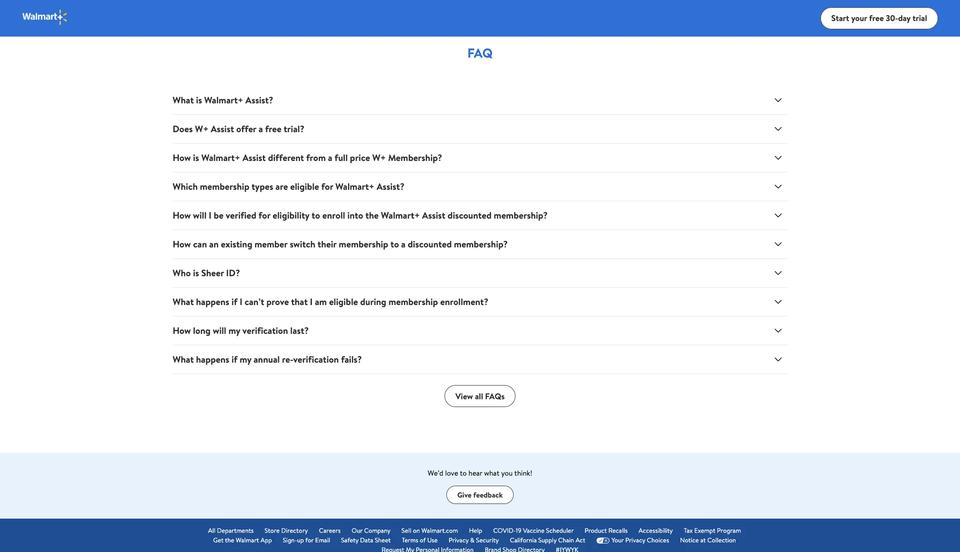 Task type: vqa. For each thing, say whether or not it's contained in the screenshot.
COVID-
yes



Task type: describe. For each thing, give the bounding box(es) containing it.
collection
[[708, 536, 736, 545]]

all departments link
[[208, 526, 254, 536]]

how will i be verified for eligibility to enroll into the walmart+ assist discounted membership? image
[[773, 210, 784, 221]]

hear
[[469, 468, 483, 478]]

chain
[[558, 536, 574, 545]]

walmart
[[236, 536, 259, 545]]

view all faqs link
[[445, 385, 516, 407]]

which membership types are eligible for walmart+ assist? image
[[773, 181, 784, 192]]

1 horizontal spatial w+
[[372, 151, 386, 164]]

1 horizontal spatial a
[[328, 151, 333, 164]]

1 vertical spatial discounted
[[408, 238, 452, 250]]

how is walmart+ assist different from a full price w+ membership? image
[[773, 152, 784, 163]]

2 vertical spatial to
[[460, 468, 467, 478]]

start
[[832, 12, 850, 24]]

email
[[315, 536, 330, 545]]

full
[[335, 151, 348, 164]]

how for how will i be verified for eligibility to enroll into the walmart+ assist discounted membership?
[[173, 209, 191, 222]]

we'd
[[428, 468, 444, 478]]

re-
[[282, 353, 293, 366]]

1 horizontal spatial membership
[[339, 238, 388, 250]]

happens for i
[[196, 296, 229, 308]]

choices
[[647, 536, 669, 545]]

up
[[297, 536, 304, 545]]

view
[[456, 391, 473, 402]]

how for how can an existing member switch their membership to a discounted membership?
[[173, 238, 191, 250]]

give feedback button
[[447, 486, 514, 504]]

covid-19 vaccine scheduler
[[493, 526, 574, 535]]

covid-
[[493, 526, 516, 535]]

offer
[[236, 123, 256, 135]]

is for what
[[196, 94, 202, 106]]

1 privacy from the left
[[449, 536, 469, 545]]

walmart+ up the does w+ assist offer a free trial?
[[204, 94, 243, 106]]

during
[[360, 296, 387, 308]]

our company link
[[352, 526, 391, 536]]

all
[[475, 391, 483, 402]]

sign-
[[283, 536, 297, 545]]

0 vertical spatial eligible
[[290, 180, 319, 193]]

love
[[445, 468, 459, 478]]

my for annual
[[240, 353, 252, 366]]

is for who
[[193, 267, 199, 279]]

app
[[261, 536, 272, 545]]

covid-19 vaccine scheduler link
[[493, 526, 574, 536]]

store
[[265, 526, 280, 535]]

get the walmart app link
[[213, 536, 272, 546]]

2 horizontal spatial i
[[310, 296, 313, 308]]

what for what is walmart+ assist?
[[173, 94, 194, 106]]

at
[[701, 536, 706, 545]]

for for eligible
[[322, 180, 333, 193]]

long
[[193, 324, 211, 337]]

california
[[510, 536, 537, 545]]

0 horizontal spatial membership
[[200, 180, 250, 193]]

annual
[[254, 353, 280, 366]]

product recalls
[[585, 526, 628, 535]]

1 horizontal spatial eligible
[[329, 296, 358, 308]]

tax
[[684, 526, 693, 535]]

their
[[318, 238, 337, 250]]

how for how is walmart+ assist different from a full price w+ membership?
[[173, 151, 191, 164]]

accessibility link
[[639, 526, 673, 536]]

who
[[173, 267, 191, 279]]

how can an existing member switch their membership to a discounted membership?
[[173, 238, 508, 250]]

of
[[420, 536, 426, 545]]

privacy & security link
[[449, 536, 499, 546]]

eligibility
[[273, 209, 310, 222]]

your privacy choices
[[612, 536, 669, 545]]

can
[[193, 238, 207, 250]]

walmart.com
[[422, 526, 458, 535]]

give
[[458, 490, 472, 500]]

california supply chain act
[[510, 536, 586, 545]]

how long will my verification last? image
[[773, 325, 784, 336]]

what is walmart+ assist? image
[[773, 95, 784, 106]]

prove
[[267, 296, 289, 308]]

walmart+ right the into
[[381, 209, 420, 222]]

what for what happens if i can't prove that i am eligible during membership enrollment?
[[173, 296, 194, 308]]

your privacy choices link
[[597, 536, 669, 546]]

privacy & security
[[449, 536, 499, 545]]

terms
[[402, 536, 419, 545]]

product
[[585, 526, 607, 535]]

my for verification
[[229, 324, 240, 337]]

0 horizontal spatial a
[[259, 123, 263, 135]]

0 horizontal spatial i
[[209, 209, 212, 222]]

0 vertical spatial verification
[[243, 324, 288, 337]]

2 horizontal spatial a
[[401, 238, 406, 250]]

am
[[315, 296, 327, 308]]

fails?
[[341, 353, 362, 366]]

1 vertical spatial assist
[[243, 151, 266, 164]]

recalls
[[609, 526, 628, 535]]

program
[[717, 526, 741, 535]]

walmart plus image
[[22, 9, 68, 25]]

happens for my
[[196, 353, 229, 366]]

which
[[173, 180, 198, 193]]

walmart+ up the into
[[336, 180, 375, 193]]

does w+ assist offer a free trial? image
[[773, 124, 784, 135]]

our
[[352, 526, 363, 535]]

how is walmart+ assist different from a full price w+ membership?
[[173, 151, 442, 164]]

data
[[360, 536, 374, 545]]

19
[[516, 526, 522, 535]]

tax exempt program get the walmart app
[[213, 526, 741, 545]]

the inside the tax exempt program get the walmart app
[[225, 536, 234, 545]]

notice at collection link
[[680, 536, 736, 546]]

terms of use link
[[402, 536, 438, 546]]

existing
[[221, 238, 252, 250]]

2 horizontal spatial assist
[[422, 209, 446, 222]]

what happens if my annual re-verification fails? image
[[773, 354, 784, 365]]



Task type: locate. For each thing, give the bounding box(es) containing it.
0 vertical spatial w+
[[195, 123, 209, 135]]

1 vertical spatial free
[[265, 123, 282, 135]]

an
[[209, 238, 219, 250]]

free left trial?
[[265, 123, 282, 135]]

my right long
[[229, 324, 240, 337]]

2 vertical spatial membership
[[389, 296, 438, 308]]

sheet
[[375, 536, 391, 545]]

help
[[469, 526, 482, 535]]

into
[[348, 209, 363, 222]]

2 vertical spatial a
[[401, 238, 406, 250]]

feedback
[[474, 490, 503, 500]]

your
[[852, 12, 868, 24]]

what happens if i can't prove that i am eligible during membership enrollment?
[[173, 296, 489, 308]]

which membership types are eligible for walmart+ assist?
[[173, 180, 405, 193]]

0 vertical spatial happens
[[196, 296, 229, 308]]

our company
[[352, 526, 391, 535]]

eligible right am
[[329, 296, 358, 308]]

privacy inside 'link'
[[626, 536, 646, 545]]

on
[[413, 526, 420, 535]]

free left 30-
[[870, 12, 884, 24]]

if left can't
[[232, 296, 238, 308]]

your
[[612, 536, 624, 545]]

can't
[[245, 296, 264, 308]]

assist? down membership?
[[377, 180, 405, 193]]

types
[[252, 180, 273, 193]]

sell on walmart.com
[[402, 526, 458, 535]]

how left can
[[173, 238, 191, 250]]

different
[[268, 151, 304, 164]]

for for verified
[[259, 209, 271, 222]]

the down all departments
[[225, 536, 234, 545]]

faq
[[468, 44, 493, 62]]

store directory link
[[265, 526, 308, 536]]

happens down sheer
[[196, 296, 229, 308]]

1 horizontal spatial assist
[[243, 151, 266, 164]]

membership
[[200, 180, 250, 193], [339, 238, 388, 250], [389, 296, 438, 308]]

what happens if i can't prove that i am eligible during membership enrollment? image
[[773, 297, 784, 308]]

how left long
[[173, 324, 191, 337]]

membership right during
[[389, 296, 438, 308]]

2 if from the top
[[232, 353, 238, 366]]

notice
[[680, 536, 699, 545]]

0 horizontal spatial the
[[225, 536, 234, 545]]

how can an existing member switch their membership to a discounted membership? image
[[773, 239, 784, 250]]

2 vertical spatial assist
[[422, 209, 446, 222]]

0 vertical spatial is
[[196, 94, 202, 106]]

departments
[[217, 526, 254, 535]]

safety data sheet link
[[341, 536, 391, 546]]

4 how from the top
[[173, 324, 191, 337]]

notice at collection
[[680, 536, 736, 545]]

2 horizontal spatial to
[[460, 468, 467, 478]]

1 horizontal spatial assist?
[[377, 180, 405, 193]]

careers
[[319, 526, 341, 535]]

directory
[[281, 526, 308, 535]]

0 vertical spatial membership
[[200, 180, 250, 193]]

vaccine
[[523, 526, 545, 535]]

0 vertical spatial assist
[[211, 123, 234, 135]]

1 vertical spatial a
[[328, 151, 333, 164]]

1 happens from the top
[[196, 296, 229, 308]]

1 horizontal spatial i
[[240, 296, 243, 308]]

member
[[255, 238, 288, 250]]

1 if from the top
[[232, 296, 238, 308]]

eligible right are
[[290, 180, 319, 193]]

for right verified
[[259, 209, 271, 222]]

0 vertical spatial my
[[229, 324, 240, 337]]

verification up annual
[[243, 324, 288, 337]]

1 horizontal spatial to
[[391, 238, 399, 250]]

will left "be"
[[193, 209, 207, 222]]

2 horizontal spatial membership
[[389, 296, 438, 308]]

give feedback
[[458, 490, 503, 500]]

2 what from the top
[[173, 296, 194, 308]]

what up does
[[173, 94, 194, 106]]

1 horizontal spatial verification
[[293, 353, 339, 366]]

use
[[428, 536, 438, 545]]

what for what happens if my annual re-verification fails?
[[173, 353, 194, 366]]

2 vertical spatial what
[[173, 353, 194, 366]]

to
[[312, 209, 320, 222], [391, 238, 399, 250], [460, 468, 467, 478]]

are
[[276, 180, 288, 193]]

accessibility
[[639, 526, 673, 535]]

0 horizontal spatial w+
[[195, 123, 209, 135]]

1 vertical spatial what
[[173, 296, 194, 308]]

2 vertical spatial for
[[306, 536, 314, 545]]

0 horizontal spatial privacy
[[449, 536, 469, 545]]

trial?
[[284, 123, 305, 135]]

will
[[193, 209, 207, 222], [213, 324, 226, 337]]

enroll
[[323, 209, 345, 222]]

w+ right does
[[195, 123, 209, 135]]

1 vertical spatial is
[[193, 151, 199, 164]]

id?
[[226, 267, 240, 279]]

0 vertical spatial membership?
[[494, 209, 548, 222]]

membership?
[[494, 209, 548, 222], [454, 238, 508, 250]]

membership up "be"
[[200, 180, 250, 193]]

all
[[208, 526, 216, 535]]

1 horizontal spatial the
[[366, 209, 379, 222]]

3 how from the top
[[173, 238, 191, 250]]

sell on walmart.com link
[[402, 526, 458, 536]]

scheduler
[[546, 526, 574, 535]]

who is sheer id? image
[[773, 268, 784, 279]]

what
[[484, 468, 500, 478]]

1 vertical spatial membership
[[339, 238, 388, 250]]

1 horizontal spatial will
[[213, 324, 226, 337]]

&
[[470, 536, 475, 545]]

0 vertical spatial free
[[870, 12, 884, 24]]

1 vertical spatial the
[[225, 536, 234, 545]]

you
[[502, 468, 513, 478]]

membership down the how will i be verified for eligibility to enroll into the walmart+ assist discounted membership?
[[339, 238, 388, 250]]

2 privacy from the left
[[626, 536, 646, 545]]

1 vertical spatial for
[[259, 209, 271, 222]]

to right love
[[460, 468, 467, 478]]

membership?
[[388, 151, 442, 164]]

0 horizontal spatial assist
[[211, 123, 234, 135]]

0 horizontal spatial will
[[193, 209, 207, 222]]

1 horizontal spatial free
[[870, 12, 884, 24]]

0 vertical spatial to
[[312, 209, 320, 222]]

1 vertical spatial happens
[[196, 353, 229, 366]]

0 horizontal spatial to
[[312, 209, 320, 222]]

1 vertical spatial will
[[213, 324, 226, 337]]

2 horizontal spatial for
[[322, 180, 333, 193]]

free
[[870, 12, 884, 24], [265, 123, 282, 135]]

terms of use
[[402, 536, 438, 545]]

sign-up for email
[[283, 536, 330, 545]]

will right long
[[213, 324, 226, 337]]

i left "be"
[[209, 209, 212, 222]]

how down "which" at top
[[173, 209, 191, 222]]

0 horizontal spatial eligible
[[290, 180, 319, 193]]

3 what from the top
[[173, 353, 194, 366]]

happens down long
[[196, 353, 229, 366]]

0 horizontal spatial assist?
[[246, 94, 273, 106]]

to left enroll
[[312, 209, 320, 222]]

price
[[350, 151, 370, 164]]

2 how from the top
[[173, 209, 191, 222]]

walmart+ down the does w+ assist offer a free trial?
[[201, 151, 240, 164]]

0 horizontal spatial for
[[259, 209, 271, 222]]

how will i be verified for eligibility to enroll into the walmart+ assist discounted membership?
[[173, 209, 548, 222]]

sheer
[[201, 267, 224, 279]]

the right the into
[[366, 209, 379, 222]]

careers link
[[319, 526, 341, 536]]

company
[[364, 526, 391, 535]]

1 vertical spatial assist?
[[377, 180, 405, 193]]

if
[[232, 296, 238, 308], [232, 353, 238, 366]]

california supply chain act link
[[510, 536, 586, 546]]

the
[[366, 209, 379, 222], [225, 536, 234, 545]]

if for my
[[232, 353, 238, 366]]

1 what from the top
[[173, 94, 194, 106]]

sell
[[402, 526, 412, 535]]

my left annual
[[240, 353, 252, 366]]

1 vertical spatial w+
[[372, 151, 386, 164]]

get
[[213, 536, 224, 545]]

1 vertical spatial membership?
[[454, 238, 508, 250]]

is for how
[[193, 151, 199, 164]]

w+
[[195, 123, 209, 135], [372, 151, 386, 164]]

i left can't
[[240, 296, 243, 308]]

0 vertical spatial assist?
[[246, 94, 273, 106]]

exempt
[[695, 526, 716, 535]]

how down does
[[173, 151, 191, 164]]

product recalls link
[[585, 526, 628, 536]]

to down the how will i be verified for eligibility to enroll into the walmart+ assist discounted membership?
[[391, 238, 399, 250]]

enrollment?
[[440, 296, 489, 308]]

free inside button
[[870, 12, 884, 24]]

0 vertical spatial what
[[173, 94, 194, 106]]

switch
[[290, 238, 316, 250]]

help link
[[469, 526, 482, 536]]

we'd love to hear what you think!
[[428, 468, 533, 478]]

how long will my verification last?
[[173, 324, 309, 337]]

how
[[173, 151, 191, 164], [173, 209, 191, 222], [173, 238, 191, 250], [173, 324, 191, 337]]

for right up
[[306, 536, 314, 545]]

i left am
[[310, 296, 313, 308]]

0 horizontal spatial free
[[265, 123, 282, 135]]

for up enroll
[[322, 180, 333, 193]]

all departments
[[208, 526, 254, 535]]

1 vertical spatial to
[[391, 238, 399, 250]]

0 vertical spatial for
[[322, 180, 333, 193]]

safety
[[341, 536, 359, 545]]

privacy choices icon image
[[597, 538, 610, 544]]

0 vertical spatial the
[[366, 209, 379, 222]]

2 vertical spatial is
[[193, 267, 199, 279]]

1 how from the top
[[173, 151, 191, 164]]

if for i
[[232, 296, 238, 308]]

faqs
[[485, 391, 505, 402]]

trial
[[913, 12, 928, 24]]

verification down the last?
[[293, 353, 339, 366]]

1 vertical spatial verification
[[293, 353, 339, 366]]

what down long
[[173, 353, 194, 366]]

2 happens from the top
[[196, 353, 229, 366]]

1 vertical spatial if
[[232, 353, 238, 366]]

verified
[[226, 209, 257, 222]]

0 vertical spatial if
[[232, 296, 238, 308]]

w+ right price
[[372, 151, 386, 164]]

assist? up offer
[[246, 94, 273, 106]]

0 vertical spatial will
[[193, 209, 207, 222]]

store directory
[[265, 526, 308, 535]]

security
[[476, 536, 499, 545]]

0 vertical spatial a
[[259, 123, 263, 135]]

be
[[214, 209, 224, 222]]

1 vertical spatial eligible
[[329, 296, 358, 308]]

1 vertical spatial my
[[240, 353, 252, 366]]

privacy left the &
[[449, 536, 469, 545]]

happens
[[196, 296, 229, 308], [196, 353, 229, 366]]

what down who
[[173, 296, 194, 308]]

0 vertical spatial discounted
[[448, 209, 492, 222]]

0 horizontal spatial verification
[[243, 324, 288, 337]]

if down 'how long will my verification last?'
[[232, 353, 238, 366]]

1 horizontal spatial for
[[306, 536, 314, 545]]

how for how long will my verification last?
[[173, 324, 191, 337]]

privacy right your
[[626, 536, 646, 545]]

day
[[899, 12, 911, 24]]

act
[[576, 536, 586, 545]]

1 horizontal spatial privacy
[[626, 536, 646, 545]]



